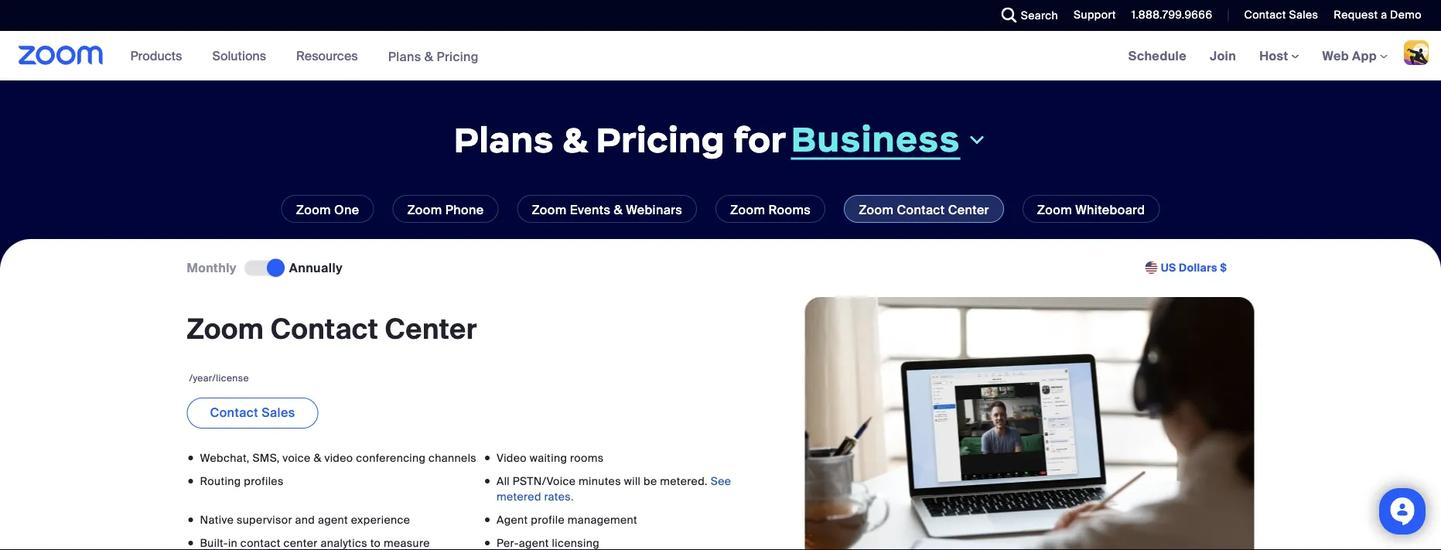 Task type: locate. For each thing, give the bounding box(es) containing it.
pricing
[[437, 48, 479, 64], [596, 118, 725, 162]]

pricing inside product information 'navigation'
[[437, 48, 479, 64]]

sms,
[[253, 451, 280, 465]]

1 horizontal spatial zoom contact center
[[859, 202, 989, 218]]

contact sales
[[1244, 8, 1319, 22], [210, 404, 295, 420]]

a
[[1381, 8, 1388, 22]]

meetings navigation
[[1117, 31, 1441, 82]]

video waiting rooms
[[497, 451, 604, 465]]

web app button
[[1323, 48, 1388, 64]]

channels
[[429, 451, 477, 465]]

video
[[497, 451, 527, 465]]

join
[[1210, 48, 1236, 64]]

1 horizontal spatial center
[[948, 202, 989, 218]]

1 vertical spatial sales
[[262, 404, 295, 420]]

0 horizontal spatial pricing
[[437, 48, 479, 64]]

0 horizontal spatial sales
[[262, 404, 295, 420]]

request a demo link
[[1323, 0, 1441, 31], [1334, 8, 1422, 22]]

zoom left one at the left top of the page
[[296, 202, 331, 218]]

1 horizontal spatial contact sales
[[1244, 8, 1319, 22]]

0 horizontal spatial contact sales
[[210, 404, 295, 420]]

1 horizontal spatial pricing
[[596, 118, 725, 162]]

0 vertical spatial contact sales
[[1244, 8, 1319, 22]]

0 horizontal spatial plans
[[388, 48, 421, 64]]

join link
[[1198, 31, 1248, 80]]

request
[[1334, 8, 1378, 22]]

contact sales link
[[1233, 0, 1323, 31], [1244, 8, 1319, 22], [187, 398, 318, 429]]

schedule
[[1129, 48, 1187, 64]]

center inside tabs of zoom services tab list
[[948, 202, 989, 218]]

1 vertical spatial pricing
[[596, 118, 725, 162]]

zoom up /year/license
[[187, 311, 264, 347]]

plans inside product information 'navigation'
[[388, 48, 421, 64]]

0 vertical spatial pricing
[[437, 48, 479, 64]]

support link
[[1062, 0, 1120, 31], [1074, 8, 1116, 22]]

center
[[948, 202, 989, 218], [385, 311, 477, 347]]

whiteboard
[[1076, 202, 1145, 218]]

/year/license
[[189, 372, 249, 384]]

native supervisor and agent experience
[[200, 512, 410, 527]]

rooms
[[769, 202, 811, 218]]

zoom rooms
[[730, 202, 811, 218]]

sales
[[1289, 8, 1319, 22], [262, 404, 295, 420]]

1 horizontal spatial agent
[[519, 536, 549, 550]]

zoom left "whiteboard"
[[1037, 202, 1072, 218]]

sales up host dropdown button
[[1289, 8, 1319, 22]]

products button
[[130, 31, 189, 80]]

demo
[[1390, 8, 1422, 22]]

zoom events & webinars
[[532, 202, 682, 218]]

supervisor
[[237, 512, 292, 527]]

0 vertical spatial plans
[[388, 48, 421, 64]]

$
[[1220, 261, 1227, 275]]

profiles
[[244, 474, 284, 488]]

1 vertical spatial contact sales
[[210, 404, 295, 420]]

zoom left phone
[[407, 202, 442, 218]]

main content containing business
[[0, 31, 1441, 550]]

search
[[1021, 8, 1058, 22]]

0 vertical spatial zoom contact center
[[859, 202, 989, 218]]

sales up sms,
[[262, 404, 295, 420]]

conferencing
[[356, 451, 426, 465]]

1 vertical spatial center
[[385, 311, 477, 347]]

agent down profile
[[519, 536, 549, 550]]

one
[[334, 202, 359, 218]]

banner
[[0, 31, 1441, 82]]

0 vertical spatial center
[[948, 202, 989, 218]]

plans
[[388, 48, 421, 64], [454, 118, 554, 162]]

zoom whiteboard
[[1037, 202, 1145, 218]]

host button
[[1260, 48, 1299, 64]]

1 vertical spatial plans
[[454, 118, 554, 162]]

zoom contact center
[[859, 202, 989, 218], [187, 311, 477, 347]]

0 vertical spatial agent
[[318, 512, 348, 527]]

for
[[733, 118, 787, 162]]

zoom
[[296, 202, 331, 218], [407, 202, 442, 218], [532, 202, 567, 218], [730, 202, 765, 218], [859, 202, 894, 218], [1037, 202, 1072, 218], [187, 311, 264, 347]]

&
[[425, 48, 434, 64], [562, 118, 588, 162], [614, 202, 623, 218], [314, 451, 322, 465]]

schedule link
[[1117, 31, 1198, 80]]

business button
[[791, 117, 988, 161]]

zoom phone
[[407, 202, 484, 218]]

main content
[[0, 31, 1441, 550]]

1.888.799.9666 button
[[1120, 0, 1217, 31], [1132, 8, 1213, 22]]

measure
[[384, 536, 430, 550]]

1 horizontal spatial sales
[[1289, 8, 1319, 22]]

pricing inside main content
[[596, 118, 725, 162]]

agent up analytics
[[318, 512, 348, 527]]

agent
[[318, 512, 348, 527], [519, 536, 549, 550]]

contact sales up host dropdown button
[[1244, 8, 1319, 22]]

plans inside main content
[[454, 118, 554, 162]]

webinars
[[626, 202, 682, 218]]

us dollars $ button
[[1161, 260, 1227, 276]]

zoom logo image
[[19, 46, 103, 65]]

host
[[1260, 48, 1292, 64]]

profile picture image
[[1404, 40, 1429, 65]]

0 vertical spatial sales
[[1289, 8, 1319, 22]]

center
[[284, 536, 318, 550]]

banner containing products
[[0, 31, 1441, 82]]

us dollars $
[[1161, 261, 1227, 275]]

monthly
[[187, 260, 237, 276]]

see metered rates.
[[497, 474, 731, 504]]

native
[[200, 512, 234, 527]]

0 horizontal spatial zoom contact center
[[187, 311, 477, 347]]

web app
[[1323, 48, 1377, 64]]

contact
[[1244, 8, 1286, 22], [897, 202, 945, 218], [271, 311, 378, 347], [210, 404, 258, 420]]

us
[[1161, 261, 1176, 275]]

contact sales up sms,
[[210, 404, 295, 420]]

metered.
[[660, 474, 708, 488]]

1 horizontal spatial plans
[[454, 118, 554, 162]]

tabs of zoom services tab list
[[23, 195, 1418, 223]]

rates.
[[544, 489, 574, 504]]

all pstn/voice minutes will be metered.
[[497, 474, 711, 488]]

contact
[[241, 536, 281, 550]]

request a demo
[[1334, 8, 1422, 22]]

pstn/voice
[[513, 474, 576, 488]]

to
[[370, 536, 381, 550]]

0 horizontal spatial agent
[[318, 512, 348, 527]]



Task type: vqa. For each thing, say whether or not it's contained in the screenshot.
Gary Orlando 3/19/2024, 2:52:51 PM, modified at Mar 20, 2024 by Gary Orlando, View only, link element
no



Task type: describe. For each thing, give the bounding box(es) containing it.
products
[[130, 48, 182, 64]]

zoom down business at the top of page
[[859, 202, 894, 218]]

zoom left the rooms at the top
[[730, 202, 765, 218]]

video
[[324, 451, 353, 465]]

webchat, sms, voice & video conferencing channels
[[200, 451, 477, 465]]

built-
[[200, 536, 228, 550]]

management
[[568, 512, 638, 527]]

agent profile management
[[497, 512, 638, 527]]

routing profiles
[[200, 474, 284, 488]]

dollars
[[1179, 261, 1218, 275]]

see metered rates. link
[[497, 474, 731, 504]]

all
[[497, 474, 510, 488]]

see
[[711, 474, 731, 488]]

plans & pricing for
[[454, 118, 787, 162]]

& inside tabs of zoom services tab list
[[614, 202, 623, 218]]

solutions
[[212, 48, 266, 64]]

webchat,
[[200, 451, 250, 465]]

be
[[644, 474, 657, 488]]

& inside product information 'navigation'
[[425, 48, 434, 64]]

will
[[624, 474, 641, 488]]

1 vertical spatial zoom contact center
[[187, 311, 477, 347]]

1.888.799.9666 button up schedule
[[1120, 0, 1217, 31]]

voice
[[283, 451, 311, 465]]

minutes
[[579, 474, 621, 488]]

contact inside tabs of zoom services tab list
[[897, 202, 945, 218]]

licensing
[[552, 536, 600, 550]]

1.888.799.9666 button up "schedule" 'link'
[[1132, 8, 1213, 22]]

resources
[[296, 48, 358, 64]]

annually
[[289, 260, 343, 276]]

business
[[791, 117, 961, 161]]

waiting
[[530, 451, 567, 465]]

zoom one
[[296, 202, 359, 218]]

per-agent licensing
[[497, 536, 600, 550]]

sales inside main content
[[262, 404, 295, 420]]

app
[[1352, 48, 1377, 64]]

pricing for plans & pricing
[[437, 48, 479, 64]]

plans & pricing
[[388, 48, 479, 64]]

agent
[[497, 512, 528, 527]]

0 horizontal spatial center
[[385, 311, 477, 347]]

in
[[228, 536, 238, 550]]

zoom left events
[[532, 202, 567, 218]]

search button
[[990, 0, 1062, 31]]

plans for plans & pricing
[[388, 48, 421, 64]]

and
[[295, 512, 315, 527]]

analytics
[[321, 536, 367, 550]]

routing
[[200, 474, 241, 488]]

1 vertical spatial agent
[[519, 536, 549, 550]]

built-in contact center analytics to measure
[[200, 536, 430, 550]]

pricing for plans & pricing for
[[596, 118, 725, 162]]

product information navigation
[[119, 31, 490, 82]]

per-
[[497, 536, 519, 550]]

metered
[[497, 489, 541, 504]]

1.888.799.9666
[[1132, 8, 1213, 22]]

rooms
[[570, 451, 604, 465]]

resources button
[[296, 31, 365, 80]]

support
[[1074, 8, 1116, 22]]

phone
[[445, 202, 484, 218]]

solutions button
[[212, 31, 273, 80]]

zoom contact center inside tabs of zoom services tab list
[[859, 202, 989, 218]]

profile
[[531, 512, 565, 527]]

plans for plans & pricing for
[[454, 118, 554, 162]]

experience
[[351, 512, 410, 527]]

down image
[[967, 130, 988, 149]]

web
[[1323, 48, 1349, 64]]

events
[[570, 202, 611, 218]]



